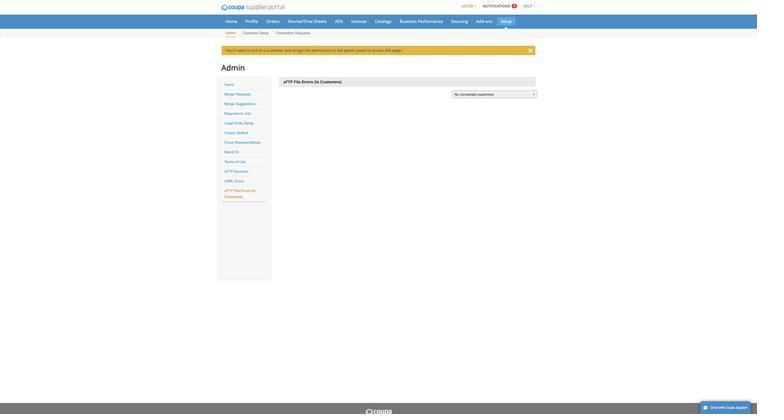 Task type: describe. For each thing, give the bounding box(es) containing it.
navigation containing notifications 0
[[444, 1, 536, 39]]

page.
[[393, 48, 402, 53]]

customer setup link
[[243, 30, 269, 37]]

No connected customers field
[[452, 91, 538, 99]]

and
[[285, 48, 292, 53]]

0 vertical spatial file
[[294, 80, 301, 84]]

cxml errors link
[[225, 179, 244, 183]]

remit-to link
[[225, 150, 239, 154]]

business
[[400, 18, 417, 24]]

out
[[455, 31, 461, 35]]

terms
[[225, 160, 234, 164]]

add-
[[477, 18, 486, 24]]

you'll need to link to a customer and assign the permission in the admin panel to access this page.
[[226, 48, 402, 53]]

asn
[[335, 18, 343, 24]]

users link
[[225, 83, 234, 87]]

chat
[[711, 406, 718, 410]]

sourcing
[[452, 18, 468, 24]]

(to inside "link"
[[252, 189, 256, 193]]

log
[[448, 31, 454, 35]]

to left link
[[247, 48, 250, 53]]

errors inside "link"
[[241, 189, 251, 193]]

jacob
[[461, 4, 473, 8]]

requests to join link
[[225, 111, 251, 116]]

merge suggestions
[[225, 102, 256, 106]]

remit-to
[[225, 150, 239, 154]]

legal entity setup link
[[225, 121, 254, 125]]

performance
[[418, 18, 443, 24]]

customer
[[267, 48, 284, 53]]

sheets
[[314, 18, 327, 24]]

join
[[245, 111, 251, 116]]

of
[[235, 160, 238, 164]]

users
[[225, 83, 234, 87]]

panel
[[357, 48, 367, 53]]

0 vertical spatial customers)
[[321, 80, 342, 84]]

add-ons link
[[473, 17, 496, 25]]

fiscal
[[225, 140, 234, 145]]

terms of use link
[[225, 160, 246, 164]]

to left join
[[241, 111, 244, 116]]

connection requests link
[[276, 30, 311, 37]]

service/time
[[288, 18, 313, 24]]

connected
[[460, 92, 477, 97]]

in
[[333, 48, 336, 53]]

setup link
[[497, 17, 516, 25]]

merge for merge requests
[[225, 92, 235, 96]]

1 the from the left
[[305, 48, 311, 53]]

1 vertical spatial admin
[[222, 62, 245, 73]]

catalogs
[[375, 18, 392, 24]]

1 vertical spatial coupa supplier portal image
[[365, 409, 393, 414]]

connection
[[276, 31, 294, 35]]

orders
[[266, 18, 280, 24]]

invoices link
[[348, 17, 371, 25]]

requests for connection requests
[[295, 31, 310, 35]]

chat with coupa support button
[[701, 401, 751, 414]]

asn link
[[332, 17, 347, 25]]

orders link
[[263, 17, 284, 25]]

customers
[[478, 92, 494, 97]]

requests to join
[[225, 111, 251, 116]]

access
[[372, 48, 384, 53]]

merge suggestions link
[[225, 102, 256, 106]]

use
[[239, 160, 246, 164]]

sourcing link
[[448, 17, 472, 25]]

support
[[737, 406, 748, 410]]

notifications 0
[[483, 4, 516, 8]]

service/time sheets
[[288, 18, 327, 24]]

permission
[[312, 48, 332, 53]]

cxml errors
[[225, 179, 244, 183]]

file inside sftp file errors (to customers)
[[234, 189, 240, 193]]

link
[[251, 48, 258, 53]]

coupa verified
[[225, 131, 248, 135]]

entity
[[234, 121, 243, 125]]

merge requests
[[225, 92, 251, 96]]

a
[[263, 48, 266, 53]]

sftp accounts link
[[225, 169, 249, 174]]

ons
[[486, 18, 493, 24]]



Task type: locate. For each thing, give the bounding box(es) containing it.
profile link
[[242, 17, 262, 25]]

account
[[449, 14, 462, 18]]

admin down the 'you'll'
[[222, 62, 245, 73]]

admin
[[344, 48, 356, 53]]

customers)
[[321, 80, 342, 84], [225, 195, 243, 199]]

add-ons
[[477, 18, 493, 24]]

coupa right with
[[726, 406, 736, 410]]

1 horizontal spatial coupa supplier portal image
[[365, 409, 393, 414]]

1 vertical spatial errors
[[235, 179, 244, 183]]

1 merge from the top
[[225, 92, 235, 96]]

merge for merge suggestions
[[225, 102, 235, 106]]

account settings link
[[449, 14, 487, 19]]

0 horizontal spatial (to
[[252, 189, 256, 193]]

1 horizontal spatial setup
[[260, 31, 269, 35]]

requests down the service/time
[[295, 31, 310, 35]]

2 vertical spatial requests
[[225, 111, 240, 116]]

need
[[237, 48, 246, 53]]

fiscal representatives
[[225, 140, 261, 145]]

coupa inside button
[[726, 406, 736, 410]]

0 vertical spatial admin
[[226, 31, 236, 35]]

home link
[[222, 17, 241, 25]]

jacob link
[[459, 4, 477, 8]]

1 horizontal spatial the
[[337, 48, 343, 53]]

0 vertical spatial coupa supplier portal image
[[217, 1, 289, 15]]

0 vertical spatial coupa
[[225, 131, 235, 135]]

setup down join
[[244, 121, 254, 125]]

requests for merge requests
[[236, 92, 251, 96]]

1 vertical spatial (to
[[252, 189, 256, 193]]

the right in
[[337, 48, 343, 53]]

No connected customers text field
[[453, 91, 537, 99]]

remit-
[[225, 150, 235, 154]]

representatives
[[235, 140, 261, 145]]

you'll
[[226, 48, 236, 53]]

business performance
[[400, 18, 443, 24]]

terms of use
[[225, 160, 246, 164]]

notifications
[[483, 4, 511, 8]]

chat with coupa support
[[711, 406, 748, 410]]

notification preferences link
[[449, 19, 487, 24]]

requests
[[295, 31, 310, 35], [236, 92, 251, 96], [225, 111, 240, 116]]

customers) inside sftp file errors (to customers)
[[225, 195, 243, 199]]

log out link
[[448, 31, 489, 36]]

accounts
[[234, 169, 249, 174]]

2 the from the left
[[337, 48, 343, 53]]

1 vertical spatial file
[[234, 189, 240, 193]]

help link
[[521, 4, 536, 8]]

setup right customer
[[260, 31, 269, 35]]

1 horizontal spatial coupa
[[726, 406, 736, 410]]

navigation
[[444, 1, 536, 39]]

2 vertical spatial errors
[[241, 189, 251, 193]]

verified
[[236, 131, 248, 135]]

invoices
[[351, 18, 367, 24]]

preferences
[[468, 19, 487, 23]]

merge requests link
[[225, 92, 251, 96]]

sftp
[[284, 80, 293, 84], [225, 169, 233, 174], [225, 189, 233, 193]]

coupa verified link
[[225, 131, 248, 135]]

file
[[294, 80, 301, 84], [234, 189, 240, 193]]

0 horizontal spatial the
[[305, 48, 311, 53]]

requests up legal
[[225, 111, 240, 116]]

2 vertical spatial sftp
[[225, 189, 233, 193]]

home
[[226, 18, 237, 24]]

to
[[247, 48, 250, 53], [259, 48, 262, 53], [368, 48, 371, 53], [241, 111, 244, 116]]

log out
[[448, 31, 461, 35]]

customer
[[243, 31, 259, 35]]

0 horizontal spatial coupa supplier portal image
[[217, 1, 289, 15]]

1 vertical spatial requests
[[236, 92, 251, 96]]

1 vertical spatial customers)
[[225, 195, 243, 199]]

1 vertical spatial sftp
[[225, 169, 233, 174]]

coupa supplier portal image
[[217, 1, 289, 15], [365, 409, 393, 414]]

(to
[[314, 80, 319, 84], [252, 189, 256, 193]]

2 vertical spatial setup
[[244, 121, 254, 125]]

merge down "merge requests" in the top left of the page
[[225, 102, 235, 106]]

0 vertical spatial sftp file errors (to customers)
[[284, 80, 342, 84]]

0
[[514, 4, 516, 8]]

connection requests
[[276, 31, 310, 35]]

1 horizontal spatial (to
[[314, 80, 319, 84]]

requests up suggestions
[[236, 92, 251, 96]]

setup down notifications 0
[[501, 18, 512, 24]]

notification
[[449, 19, 467, 23]]

0 vertical spatial merge
[[225, 92, 235, 96]]

1 vertical spatial coupa
[[726, 406, 736, 410]]

with
[[719, 406, 725, 410]]

sftp inside sftp file errors (to customers) "link"
[[225, 189, 233, 193]]

1 vertical spatial sftp file errors (to customers)
[[225, 189, 256, 199]]

sftp for sftp accounts link
[[225, 169, 233, 174]]

to left a
[[259, 48, 262, 53]]

customer setup
[[243, 31, 269, 35]]

0 vertical spatial errors
[[302, 80, 313, 84]]

0 vertical spatial sftp
[[284, 80, 293, 84]]

no
[[455, 92, 459, 97]]

1 horizontal spatial sftp file errors (to customers)
[[284, 80, 342, 84]]

0 horizontal spatial setup
[[244, 121, 254, 125]]

coupa up fiscal
[[225, 131, 235, 135]]

0 vertical spatial setup
[[501, 18, 512, 24]]

settings
[[463, 14, 476, 18]]

2 merge from the top
[[225, 102, 235, 106]]

assign
[[293, 48, 304, 53]]

1 horizontal spatial customers)
[[321, 80, 342, 84]]

merge
[[225, 92, 235, 96], [225, 102, 235, 106]]

merge down the users link
[[225, 92, 235, 96]]

cxml
[[225, 179, 234, 183]]

1 vertical spatial merge
[[225, 102, 235, 106]]

the right assign
[[305, 48, 311, 53]]

admin
[[226, 31, 236, 35], [222, 62, 245, 73]]

to right panel
[[368, 48, 371, 53]]

0 vertical spatial requests
[[295, 31, 310, 35]]

no connected customers
[[455, 92, 494, 97]]

0 horizontal spatial sftp file errors (to customers)
[[225, 189, 256, 199]]

admin link
[[225, 30, 236, 37]]

the
[[305, 48, 311, 53], [337, 48, 343, 53]]

suggestions
[[236, 102, 256, 106]]

service/time sheets link
[[285, 17, 330, 25]]

sftp for sftp file errors (to customers) "link"
[[225, 189, 233, 193]]

0 horizontal spatial coupa
[[225, 131, 235, 135]]

business performance link
[[396, 17, 447, 25]]

coupa
[[225, 131, 235, 135], [726, 406, 736, 410]]

profile
[[246, 18, 258, 24]]

0 vertical spatial (to
[[314, 80, 319, 84]]

0 horizontal spatial customers)
[[225, 195, 243, 199]]

1 vertical spatial setup
[[260, 31, 269, 35]]

legal
[[225, 121, 233, 125]]

sftp file errors (to customers)
[[284, 80, 342, 84], [225, 189, 256, 199]]

sftp file errors (to customers) link
[[225, 189, 256, 199]]

admin down home "link"
[[226, 31, 236, 35]]

2 horizontal spatial setup
[[501, 18, 512, 24]]

0 horizontal spatial file
[[234, 189, 240, 193]]

fiscal representatives link
[[225, 140, 261, 145]]

1 horizontal spatial file
[[294, 80, 301, 84]]

legal entity setup
[[225, 121, 254, 125]]



Task type: vqa. For each thing, say whether or not it's contained in the screenshot.
the topmost the with
no



